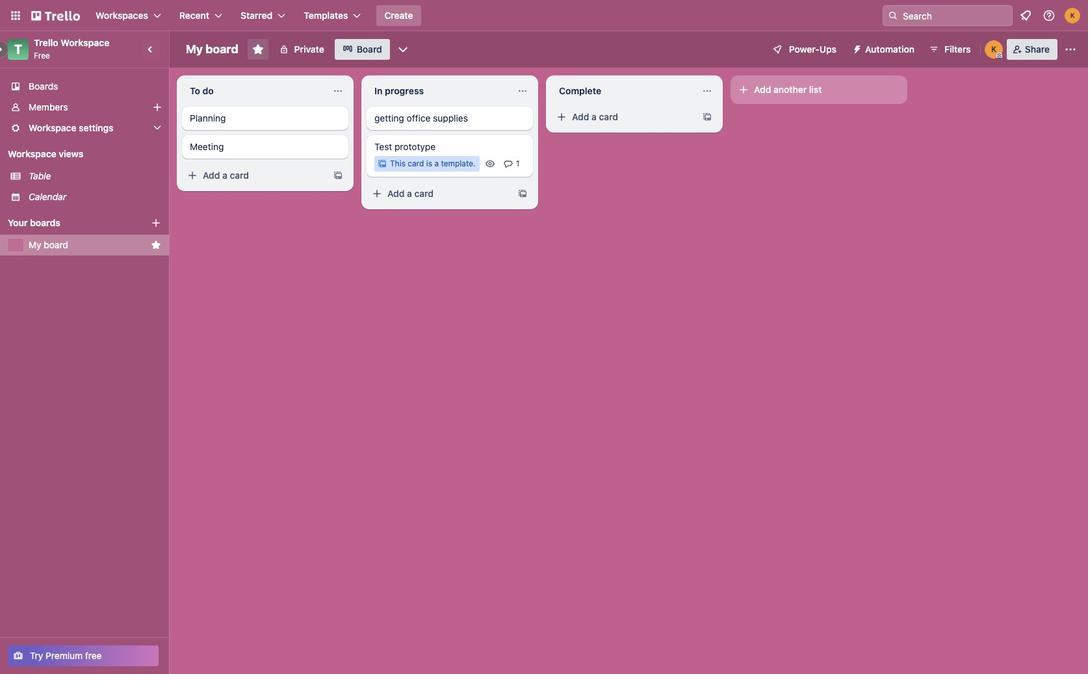 Task type: locate. For each thing, give the bounding box(es) containing it.
0 horizontal spatial board
[[44, 239, 68, 250]]

0 horizontal spatial my
[[29, 239, 41, 250]]

in progress
[[375, 85, 424, 96]]

share button
[[1007, 39, 1058, 60]]

card
[[599, 111, 618, 122], [408, 159, 424, 168], [230, 170, 249, 181], [415, 188, 434, 199]]

board
[[206, 42, 238, 56], [44, 239, 68, 250]]

try premium free button
[[8, 646, 159, 666]]

1 horizontal spatial create from template… image
[[518, 189, 528, 199]]

my board link
[[29, 239, 146, 252]]

template.
[[441, 159, 476, 168]]

my down the recent
[[186, 42, 203, 56]]

0 vertical spatial my
[[186, 42, 203, 56]]

a down meeting
[[222, 170, 227, 181]]

search image
[[888, 10, 899, 21]]

to
[[190, 85, 200, 96]]

0 horizontal spatial create from template… image
[[333, 170, 343, 181]]

workspace up table
[[8, 148, 56, 159]]

add left 'another' at right top
[[754, 84, 771, 95]]

templates button
[[296, 5, 369, 26]]

my board inside the board name text field
[[186, 42, 238, 56]]

add another list button
[[731, 75, 908, 104]]

1 horizontal spatial add a card
[[388, 188, 434, 199]]

add a card
[[572, 111, 618, 122], [203, 170, 249, 181], [388, 188, 434, 199]]

templates
[[304, 10, 348, 21]]

add a card down this
[[388, 188, 434, 199]]

power-
[[789, 44, 820, 55]]

meeting
[[190, 141, 224, 152]]

1 horizontal spatial my
[[186, 42, 203, 56]]

1 vertical spatial board
[[44, 239, 68, 250]]

0 vertical spatial my board
[[186, 42, 238, 56]]

0 horizontal spatial add a card button
[[182, 165, 325, 186]]

add a card down complete
[[572, 111, 618, 122]]

test prototype
[[375, 141, 436, 152]]

workspaces
[[96, 10, 148, 21]]

boards link
[[0, 76, 169, 97]]

my inside my board link
[[29, 239, 41, 250]]

1 vertical spatial workspace
[[29, 122, 76, 133]]

0 vertical spatial board
[[206, 42, 238, 56]]

0 vertical spatial create from template… image
[[333, 170, 343, 181]]

card down is
[[415, 188, 434, 199]]

trello
[[34, 37, 58, 48]]

workspace navigation collapse icon image
[[142, 40, 160, 59]]

add
[[754, 84, 771, 95], [572, 111, 589, 122], [203, 170, 220, 181], [388, 188, 405, 199]]

1 vertical spatial my
[[29, 239, 41, 250]]

add a card for planning
[[203, 170, 249, 181]]

trello workspace free
[[34, 37, 109, 60]]

your boards with 1 items element
[[8, 215, 131, 231]]

add down meeting
[[203, 170, 220, 181]]

board down boards
[[44, 239, 68, 250]]

automation
[[865, 44, 915, 55]]

1 horizontal spatial add a card button
[[367, 183, 510, 204]]

0 horizontal spatial my board
[[29, 239, 68, 250]]

this
[[390, 159, 406, 168]]

board left star or unstar board icon
[[206, 42, 238, 56]]

1 vertical spatial my board
[[29, 239, 68, 250]]

members
[[29, 101, 68, 112]]

customize views image
[[397, 43, 410, 56]]

test
[[375, 141, 392, 152]]

add a card button
[[551, 107, 694, 127], [182, 165, 325, 186], [367, 183, 510, 204]]

this card is a template.
[[390, 159, 476, 168]]

add down this
[[388, 188, 405, 199]]

my board down recent dropdown button
[[186, 42, 238, 56]]

workspace inside workspace settings popup button
[[29, 122, 76, 133]]

add down complete
[[572, 111, 589, 122]]

table link
[[29, 170, 161, 183]]

create from template… image
[[333, 170, 343, 181], [518, 189, 528, 199]]

card down complete text field
[[599, 111, 618, 122]]

planning link
[[190, 112, 341, 125]]

open information menu image
[[1043, 9, 1056, 22]]

a
[[592, 111, 597, 122], [435, 159, 439, 168], [222, 170, 227, 181], [407, 188, 412, 199]]

add for add another list button
[[754, 84, 771, 95]]

to do
[[190, 85, 214, 96]]

views
[[59, 148, 83, 159]]

my down your boards on the left
[[29, 239, 41, 250]]

getting office supplies link
[[375, 112, 525, 125]]

0 vertical spatial workspace
[[61, 37, 109, 48]]

add a card button down this card is a template. on the top left of the page
[[367, 183, 510, 204]]

add inside add another list button
[[754, 84, 771, 95]]

my board down boards
[[29, 239, 68, 250]]

a down this card is a template. on the top left of the page
[[407, 188, 412, 199]]

card left is
[[408, 159, 424, 168]]

workspace down 'members'
[[29, 122, 76, 133]]

private
[[294, 44, 324, 55]]

workspace right trello
[[61, 37, 109, 48]]

2 vertical spatial add a card
[[388, 188, 434, 199]]

workspace
[[61, 37, 109, 48], [29, 122, 76, 133], [8, 148, 56, 159]]

card down meeting link
[[230, 170, 249, 181]]

card for the rightmost add a card "button"
[[599, 111, 618, 122]]

add for add a card "button" associated with getting office supplies
[[388, 188, 405, 199]]

meeting link
[[190, 140, 341, 153]]

add board image
[[151, 218, 161, 228]]

my
[[186, 42, 203, 56], [29, 239, 41, 250]]

1 vertical spatial add a card
[[203, 170, 249, 181]]

workspace views
[[8, 148, 83, 159]]

1 vertical spatial create from template… image
[[518, 189, 528, 199]]

add a card down meeting
[[203, 170, 249, 181]]

workspace settings
[[29, 122, 113, 133]]

ups
[[820, 44, 837, 55]]

add a card button for planning
[[182, 165, 325, 186]]

2 horizontal spatial add a card button
[[551, 107, 694, 127]]

2 vertical spatial workspace
[[8, 148, 56, 159]]

add a card button down meeting link
[[182, 165, 325, 186]]

workspace for settings
[[29, 122, 76, 133]]

members link
[[0, 97, 169, 118]]

in
[[375, 85, 383, 96]]

my board
[[186, 42, 238, 56], [29, 239, 68, 250]]

getting
[[375, 112, 404, 124]]

boards
[[30, 217, 60, 228]]

starred icon image
[[151, 240, 161, 250]]

my inside the board name text field
[[186, 42, 203, 56]]

private button
[[271, 39, 332, 60]]

free
[[34, 51, 50, 60]]

add a card button down complete text field
[[551, 107, 694, 127]]

0 horizontal spatial add a card
[[203, 170, 249, 181]]

t
[[14, 42, 22, 57]]

workspace settings button
[[0, 118, 169, 138]]

starred button
[[233, 5, 293, 26]]

kendallparks02 (kendallparks02) image
[[985, 40, 1003, 59]]

2 horizontal spatial add a card
[[572, 111, 618, 122]]

1 horizontal spatial my board
[[186, 42, 238, 56]]

1 horizontal spatial board
[[206, 42, 238, 56]]

a down complete
[[592, 111, 597, 122]]



Task type: describe. For each thing, give the bounding box(es) containing it.
back to home image
[[31, 5, 80, 26]]

planning
[[190, 112, 226, 124]]

add a card button for getting office supplies
[[367, 183, 510, 204]]

boards
[[29, 81, 58, 92]]

add a card for getting office supplies
[[388, 188, 434, 199]]

kendallparks02 (kendallparks02) image
[[1065, 8, 1081, 23]]

card for planning add a card "button"
[[230, 170, 249, 181]]

sm image
[[847, 39, 865, 57]]

is
[[426, 159, 432, 168]]

a for planning add a card "button"
[[222, 170, 227, 181]]

trello workspace link
[[34, 37, 109, 48]]

do
[[203, 85, 214, 96]]

switch to… image
[[9, 9, 22, 22]]

t link
[[8, 39, 29, 60]]

recent button
[[172, 5, 230, 26]]

power-ups
[[789, 44, 837, 55]]

power-ups button
[[763, 39, 845, 60]]

progress
[[385, 85, 424, 96]]

add another list
[[754, 84, 822, 95]]

supplies
[[433, 112, 468, 124]]

your boards
[[8, 217, 60, 228]]

settings
[[79, 122, 113, 133]]

workspace for views
[[8, 148, 56, 159]]

free
[[85, 650, 102, 661]]

create from template… image for getting office supplies
[[518, 189, 528, 199]]

share
[[1025, 44, 1050, 55]]

starred
[[241, 10, 273, 21]]

create
[[385, 10, 413, 21]]

complete
[[559, 85, 602, 96]]

show menu image
[[1064, 43, 1077, 56]]

getting office supplies
[[375, 112, 468, 124]]

add for planning add a card "button"
[[203, 170, 220, 181]]

calendar link
[[29, 191, 161, 204]]

calendar
[[29, 191, 66, 202]]

In progress text field
[[367, 81, 512, 101]]

card for add a card "button" associated with getting office supplies
[[415, 188, 434, 199]]

board link
[[335, 39, 390, 60]]

office
[[407, 112, 431, 124]]

1
[[516, 159, 520, 168]]

automation button
[[847, 39, 923, 60]]

this member is an admin of this board. image
[[997, 53, 1003, 59]]

table
[[29, 170, 51, 181]]

workspace inside trello workspace free
[[61, 37, 109, 48]]

another
[[774, 84, 807, 95]]

star or unstar board image
[[252, 43, 264, 56]]

list
[[809, 84, 822, 95]]

create from template… image for planning
[[333, 170, 343, 181]]

create from template… image
[[702, 112, 713, 122]]

primary element
[[0, 0, 1088, 31]]

To do text field
[[182, 81, 328, 101]]

board
[[357, 44, 382, 55]]

workspaces button
[[88, 5, 169, 26]]

add for the rightmost add a card "button"
[[572, 111, 589, 122]]

a for add a card "button" associated with getting office supplies
[[407, 188, 412, 199]]

Complete text field
[[551, 81, 697, 101]]

try
[[30, 650, 43, 661]]

filters
[[945, 44, 971, 55]]

board inside text field
[[206, 42, 238, 56]]

create button
[[377, 5, 421, 26]]

filters button
[[925, 39, 975, 60]]

your
[[8, 217, 28, 228]]

premium
[[46, 650, 83, 661]]

a right is
[[435, 159, 439, 168]]

0 notifications image
[[1018, 8, 1034, 23]]

prototype
[[395, 141, 436, 152]]

Board name text field
[[179, 39, 245, 60]]

0 vertical spatial add a card
[[572, 111, 618, 122]]

try premium free
[[30, 650, 102, 661]]

test prototype link
[[375, 140, 525, 153]]

Search field
[[899, 6, 1012, 25]]

a for the rightmost add a card "button"
[[592, 111, 597, 122]]

recent
[[179, 10, 209, 21]]



Task type: vqa. For each thing, say whether or not it's contained in the screenshot.
TO-
no



